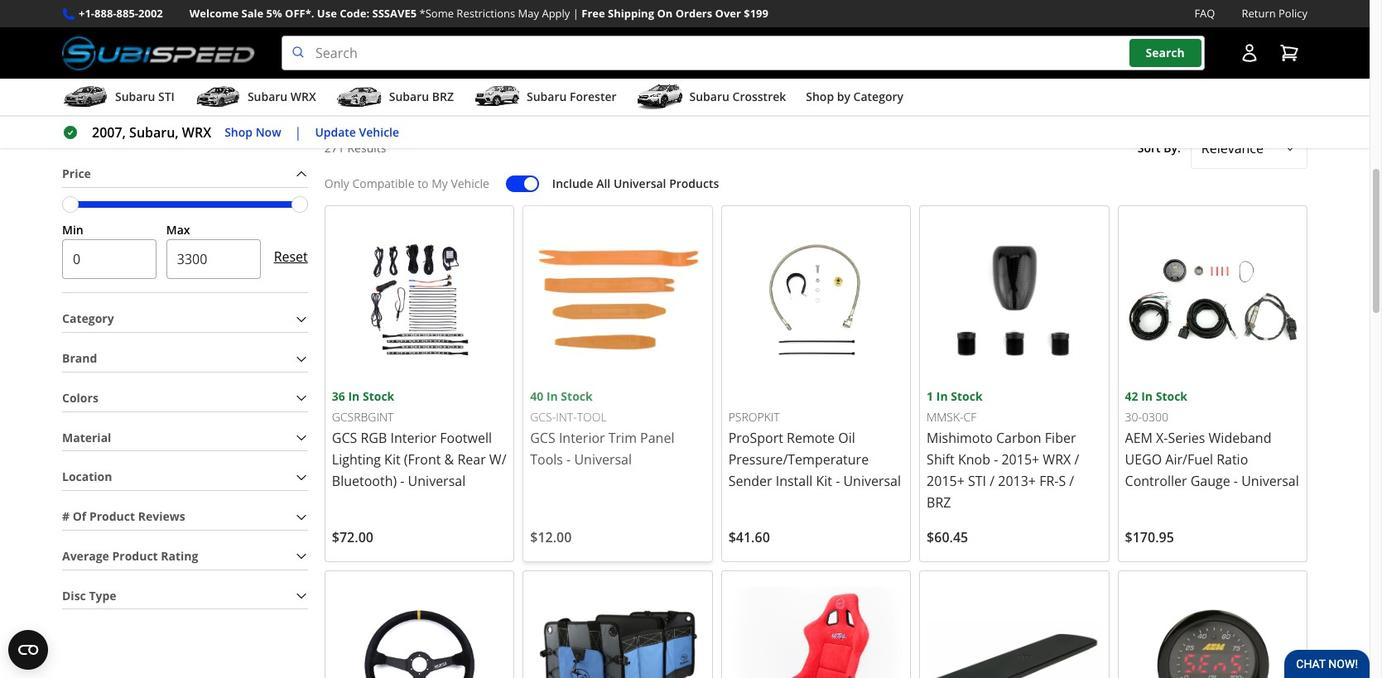 Task type: vqa. For each thing, say whether or not it's contained in the screenshot.
bottom RAM
no



Task type: describe. For each thing, give the bounding box(es) containing it.
button image
[[1240, 43, 1260, 63]]

footwell
[[440, 429, 492, 447]]

0 horizontal spatial all
[[382, 19, 397, 34]]

subaru sti button
[[62, 82, 175, 115]]

Min text field
[[62, 240, 156, 279]]

minimum slider
[[62, 196, 79, 213]]

prosport remote oil pressure/temperature sender install kit  - universal image
[[728, 212, 904, 388]]

271
[[324, 140, 344, 156]]

to
[[417, 175, 429, 191]]

- inside 1 in stock mmsk-cf mishimoto carbon fiber shift knob - 2015+ wrx / 2015+ sti / 2013+ fr-s / brz
[[994, 450, 998, 469]]

product inside "dropdown button"
[[89, 509, 135, 524]]

type
[[89, 588, 116, 603]]

$170.95
[[1125, 528, 1174, 547]]

disc
[[62, 588, 86, 603]]

category
[[853, 89, 904, 104]]

885-
[[116, 6, 138, 21]]

$60.45
[[927, 528, 968, 547]]

a subaru brz thumbnail image image
[[336, 85, 382, 109]]

sti inside 1 in stock mmsk-cf mishimoto carbon fiber shift knob - 2015+ wrx / 2015+ sti / 2013+ fr-s / brz
[[968, 472, 986, 490]]

lighting
[[332, 450, 381, 469]]

gcs interior trim panel tools - universal image
[[530, 212, 705, 388]]

wideband
[[1209, 429, 1272, 447]]

int-
[[556, 409, 577, 425]]

36
[[332, 388, 345, 404]]

welcome sale 5% off*. use code: sssave5 *some restrictions may apply | free shipping on orders over $199
[[189, 6, 769, 21]]

products
[[669, 175, 719, 191]]

subaru sti
[[115, 89, 175, 104]]

tools
[[530, 450, 563, 469]]

gcs inside "40 in stock gcs-int-tool gcs interior trim panel tools - universal"
[[530, 429, 555, 447]]

price button
[[62, 161, 308, 187]]

# of product reviews
[[62, 509, 185, 524]]

over
[[715, 6, 741, 21]]

only compatible to my vehicle
[[324, 175, 489, 191]]

stock for int-
[[561, 388, 593, 404]]

+1-888-885-2002 link
[[79, 5, 163, 22]]

interior inside "40 in stock gcs-int-tool gcs interior trim panel tools - universal"
[[559, 429, 605, 447]]

- inside "40 in stock gcs-int-tool gcs interior trim panel tools - universal"
[[567, 450, 571, 469]]

welcome
[[189, 6, 239, 21]]

max
[[166, 222, 190, 237]]

#
[[62, 509, 70, 524]]

featured
[[625, 72, 708, 99]]

wrx inside 1 in stock mmsk-cf mishimoto carbon fiber shift knob - 2015+ wrx / 2015+ sti / 2013+ fr-s / brz
[[1043, 450, 1071, 469]]

material button
[[62, 425, 308, 451]]

w/
[[489, 450, 506, 469]]

shop featured products
[[571, 72, 798, 99]]

location
[[62, 469, 112, 485]]

2007, subaru, wrx
[[92, 123, 211, 142]]

$199
[[744, 6, 769, 21]]

subaru forester button
[[474, 82, 617, 115]]

only
[[324, 175, 349, 191]]

knob
[[958, 450, 990, 469]]

update
[[315, 124, 356, 140]]

material
[[62, 429, 111, 445]]

remote
[[787, 429, 835, 447]]

brz inside subaru brz dropdown button
[[432, 89, 454, 104]]

universal inside "40 in stock gcs-int-tool gcs interior trim panel tools - universal"
[[574, 450, 632, 469]]

average product rating button
[[62, 544, 308, 569]]

rear
[[457, 450, 486, 469]]

mmsk-
[[927, 409, 964, 425]]

gcs-
[[530, 409, 556, 425]]

wrx inside subaru wrx dropdown button
[[291, 89, 316, 104]]

in for int-
[[546, 388, 558, 404]]

scosche magicmount elite bar-black - universal image
[[927, 578, 1102, 678]]

shift
[[927, 450, 955, 469]]

2007,
[[92, 123, 126, 142]]

orders
[[675, 6, 712, 21]]

sale
[[241, 6, 264, 21]]

mishimoto
[[927, 429, 993, 447]]

disc type
[[62, 588, 116, 603]]

shop all for second shop all link from right
[[350, 19, 397, 34]]

888-
[[94, 6, 116, 21]]

forester
[[570, 89, 617, 104]]

s
[[1059, 472, 1066, 490]]

aem x series universal oil pressure gauge 0-100psi 52mm - universal image
[[1125, 578, 1300, 678]]

average product rating
[[62, 548, 198, 564]]

include
[[552, 175, 593, 191]]

kit inside 36 in stock gcsrbgint gcs rgb interior footwell lighting kit (front & rear w/ bluetooth) - universal
[[384, 450, 401, 469]]

colors
[[62, 390, 98, 406]]

271 results
[[324, 140, 386, 156]]

1 vertical spatial |
[[294, 123, 302, 142]]

subaru for subaru crosstrek
[[689, 89, 729, 104]]

tool
[[577, 409, 607, 425]]

policy
[[1279, 6, 1308, 21]]

product inside dropdown button
[[112, 548, 158, 564]]

subaru brz
[[389, 89, 454, 104]]

search button
[[1129, 39, 1201, 67]]

subaru wrx
[[248, 89, 316, 104]]

restrictions
[[457, 6, 515, 21]]

- inside 36 in stock gcsrbgint gcs rgb interior footwell lighting kit (front & rear w/ bluetooth) - universal
[[400, 472, 405, 490]]

1 horizontal spatial all
[[596, 175, 611, 191]]

psropkit prosport remote oil pressure/temperature sender install kit  - universal
[[728, 409, 901, 490]]

shop for first shop all link from right
[[973, 19, 1001, 34]]

2002
[[138, 6, 163, 21]]

prosport
[[728, 429, 783, 447]]

may
[[518, 6, 539, 21]]

0 horizontal spatial 2015+
[[927, 472, 965, 490]]

sort by:
[[1138, 140, 1181, 156]]

(front
[[404, 450, 441, 469]]

controller
[[1125, 472, 1187, 490]]

subaru for subaru wrx
[[248, 89, 288, 104]]

search input field
[[282, 36, 1205, 70]]

disc type button
[[62, 584, 308, 609]]

/ down fiber at the bottom right
[[1074, 450, 1079, 469]]

bluetooth)
[[332, 472, 397, 490]]

in for gcs
[[348, 388, 360, 404]]

/ left 2013+
[[990, 472, 995, 490]]

install
[[776, 472, 813, 490]]

stock for cf
[[951, 388, 983, 404]]

category
[[62, 311, 114, 327]]

reset button
[[274, 237, 308, 277]]

series
[[1168, 429, 1205, 447]]

fr-
[[1039, 472, 1059, 490]]

a subaru forester thumbnail image image
[[474, 85, 520, 109]]

shop by category
[[806, 89, 904, 104]]

1 horizontal spatial |
[[573, 6, 579, 21]]

trim
[[608, 429, 637, 447]]

sparco r 368 steering wheel - universal image
[[332, 578, 507, 678]]



Task type: locate. For each thing, give the bounding box(es) containing it.
interior down tool
[[559, 429, 605, 447]]

open widget image
[[8, 630, 48, 670]]

stock up gcsrbgint
[[363, 388, 394, 404]]

in right 36
[[348, 388, 360, 404]]

0 vertical spatial brz
[[432, 89, 454, 104]]

psropkit
[[728, 409, 780, 425]]

sti up subaru,
[[158, 89, 175, 104]]

1 interior from the left
[[390, 429, 437, 447]]

Max text field
[[166, 240, 261, 279]]

+1-888-885-2002
[[79, 6, 163, 21]]

in right 40
[[546, 388, 558, 404]]

0 horizontal spatial interior
[[390, 429, 437, 447]]

/ right s
[[1069, 472, 1074, 490]]

0 vertical spatial vehicle
[[359, 124, 399, 140]]

0 horizontal spatial wrx
[[182, 123, 211, 142]]

2 subaru from the left
[[248, 89, 288, 104]]

brz up $60.45
[[927, 494, 951, 512]]

+1-
[[79, 6, 94, 21]]

2 vertical spatial wrx
[[1043, 450, 1071, 469]]

2 gcs from the left
[[530, 429, 555, 447]]

kit right install
[[816, 472, 832, 490]]

subaru for subaru brz
[[389, 89, 429, 104]]

1 horizontal spatial wrx
[[291, 89, 316, 104]]

interior inside 36 in stock gcsrbgint gcs rgb interior footwell lighting kit (front & rear w/ bluetooth) - universal
[[390, 429, 437, 447]]

aem x-series wideband uego air/fuel ratio controller gauge - universal image
[[1125, 212, 1300, 388]]

5 subaru from the left
[[689, 89, 729, 104]]

shop for shop now "link"
[[225, 124, 253, 140]]

carbon
[[996, 429, 1042, 447]]

stock
[[363, 388, 394, 404], [561, 388, 593, 404], [951, 388, 983, 404], [1156, 388, 1188, 404]]

shop all
[[350, 19, 397, 34], [973, 19, 1020, 34]]

- right tools
[[567, 450, 571, 469]]

2 horizontal spatial all
[[1004, 19, 1020, 34]]

kit down rgb
[[384, 450, 401, 469]]

0 vertical spatial product
[[89, 509, 135, 524]]

/
[[1074, 450, 1079, 469], [990, 472, 995, 490], [1069, 472, 1074, 490]]

3 stock from the left
[[951, 388, 983, 404]]

vehicle right my
[[451, 175, 489, 191]]

1 stock from the left
[[363, 388, 394, 404]]

shop
[[350, 19, 379, 34], [973, 19, 1001, 34], [571, 72, 619, 99], [806, 89, 834, 104], [225, 124, 253, 140]]

shop by category button
[[806, 82, 904, 115]]

0 horizontal spatial kit
[[384, 450, 401, 469]]

gcs down gcs-
[[530, 429, 555, 447]]

interior up (front
[[390, 429, 437, 447]]

-
[[567, 450, 571, 469], [994, 450, 998, 469], [400, 472, 405, 490], [836, 472, 840, 490], [1234, 472, 1238, 490]]

0 vertical spatial kit
[[384, 450, 401, 469]]

update vehicle button
[[315, 123, 399, 142]]

1 vertical spatial product
[[112, 548, 158, 564]]

shop inside dropdown button
[[806, 89, 834, 104]]

sti inside subaru sti dropdown button
[[158, 89, 175, 104]]

select... image
[[1284, 142, 1297, 155]]

shop now link
[[225, 123, 281, 142]]

42
[[1125, 388, 1138, 404]]

gcs up 'lighting'
[[332, 429, 357, 447]]

2 stock from the left
[[561, 388, 593, 404]]

0 horizontal spatial shop all
[[350, 19, 397, 34]]

1 gcs from the left
[[332, 429, 357, 447]]

2 shop all from the left
[[973, 19, 1020, 34]]

brz inside 1 in stock mmsk-cf mishimoto carbon fiber shift knob - 2015+ wrx / 2015+ sti / 2013+ fr-s / brz
[[927, 494, 951, 512]]

0 horizontal spatial |
[[294, 123, 302, 142]]

1 horizontal spatial kit
[[816, 472, 832, 490]]

0 horizontal spatial vehicle
[[359, 124, 399, 140]]

brz
[[432, 89, 454, 104], [927, 494, 951, 512]]

2015+ down shift
[[927, 472, 965, 490]]

product right of in the bottom of the page
[[89, 509, 135, 524]]

1 horizontal spatial sti
[[968, 472, 986, 490]]

- inside psropkit prosport remote oil pressure/temperature sender install kit  - universal
[[836, 472, 840, 490]]

in inside 1 in stock mmsk-cf mishimoto carbon fiber shift knob - 2015+ wrx / 2015+ sti / 2013+ fr-s / brz
[[936, 388, 948, 404]]

0 vertical spatial |
[[573, 6, 579, 21]]

rgb
[[361, 429, 387, 447]]

product down # of product reviews
[[112, 548, 158, 564]]

in inside 36 in stock gcsrbgint gcs rgb interior footwell lighting kit (front & rear w/ bluetooth) - universal
[[348, 388, 360, 404]]

1 shop all from the left
[[350, 19, 397, 34]]

min
[[62, 222, 83, 237]]

stock up the cf
[[951, 388, 983, 404]]

universal
[[614, 175, 666, 191], [574, 450, 632, 469], [408, 472, 466, 490], [843, 472, 901, 490], [1242, 472, 1299, 490]]

sti down knob
[[968, 472, 986, 490]]

1 horizontal spatial interior
[[559, 429, 605, 447]]

0 horizontal spatial shop all link
[[350, 18, 397, 37]]

1 vertical spatial vehicle
[[451, 175, 489, 191]]

subaru crosstrek button
[[636, 82, 786, 115]]

stock inside 36 in stock gcsrbgint gcs rgb interior footwell lighting kit (front & rear w/ bluetooth) - universal
[[363, 388, 394, 404]]

1 horizontal spatial vehicle
[[451, 175, 489, 191]]

2 shop all link from the left
[[973, 18, 1020, 37]]

panel
[[640, 429, 674, 447]]

3 in from the left
[[936, 388, 948, 404]]

1 horizontal spatial shop all link
[[973, 18, 1020, 37]]

kit inside psropkit prosport remote oil pressure/temperature sender install kit  - universal
[[816, 472, 832, 490]]

- down (front
[[400, 472, 405, 490]]

subaru trunk cargo organizer - universal image
[[530, 578, 705, 678]]

average
[[62, 548, 109, 564]]

ratio
[[1217, 450, 1248, 469]]

in inside "40 in stock gcs-int-tool gcs interior trim panel tools - universal"
[[546, 388, 558, 404]]

- inside 42 in stock 30-0300 aem x-series wideband uego air/fuel ratio controller gauge - universal
[[1234, 472, 1238, 490]]

universal down ratio
[[1242, 472, 1299, 490]]

a subaru wrx thumbnail image image
[[195, 85, 241, 109]]

stock for gcs
[[363, 388, 394, 404]]

0 vertical spatial 2015+
[[1002, 450, 1039, 469]]

wrx up the update
[[291, 89, 316, 104]]

results
[[347, 140, 386, 156]]

stock for 0300
[[1156, 388, 1188, 404]]

subaru brz button
[[336, 82, 454, 115]]

stock inside 1 in stock mmsk-cf mishimoto carbon fiber shift knob - 2015+ wrx / 2015+ sti / 2013+ fr-s / brz
[[951, 388, 983, 404]]

2 in from the left
[[546, 388, 558, 404]]

in
[[348, 388, 360, 404], [546, 388, 558, 404], [936, 388, 948, 404], [1141, 388, 1153, 404]]

vehicle inside button
[[359, 124, 399, 140]]

gauge
[[1191, 472, 1230, 490]]

- right knob
[[994, 450, 998, 469]]

universal inside 42 in stock 30-0300 aem x-series wideband uego air/fuel ratio controller gauge - universal
[[1242, 472, 1299, 490]]

gcs inside 36 in stock gcsrbgint gcs rgb interior footwell lighting kit (front & rear w/ bluetooth) - universal
[[332, 429, 357, 447]]

subaru wrx button
[[195, 82, 316, 115]]

gcs
[[332, 429, 357, 447], [530, 429, 555, 447]]

subispeed logo image
[[62, 36, 255, 70]]

on
[[657, 6, 673, 21]]

0300
[[1142, 409, 1168, 425]]

brz left a subaru forester thumbnail image at the top left
[[432, 89, 454, 104]]

update vehicle
[[315, 124, 399, 140]]

off*.
[[285, 6, 314, 21]]

sssave5
[[372, 6, 417, 21]]

free
[[582, 6, 605, 21]]

1 subaru from the left
[[115, 89, 155, 104]]

stock up int-
[[561, 388, 593, 404]]

| right now
[[294, 123, 302, 142]]

Select... button
[[1191, 128, 1308, 169]]

- right install
[[836, 472, 840, 490]]

2 horizontal spatial wrx
[[1043, 450, 1071, 469]]

4 stock from the left
[[1156, 388, 1188, 404]]

5%
[[266, 6, 282, 21]]

30-
[[1125, 409, 1142, 425]]

sti
[[158, 89, 175, 104], [968, 472, 986, 490]]

0 vertical spatial sti
[[158, 89, 175, 104]]

mishimoto carbon fiber shift knob - 2015+ wrx / 2015+ sti / 2013+ fr-s / brz image
[[927, 212, 1102, 388]]

location button
[[62, 465, 308, 490]]

wrx down a subaru wrx thumbnail image
[[182, 123, 211, 142]]

shop for second shop all link from right
[[350, 19, 379, 34]]

1 horizontal spatial gcs
[[530, 429, 555, 447]]

40 in stock gcs-int-tool gcs interior trim panel tools - universal
[[530, 388, 674, 469]]

40
[[530, 388, 543, 404]]

universal down trim
[[574, 450, 632, 469]]

rating
[[161, 548, 198, 564]]

subaru inside dropdown button
[[689, 89, 729, 104]]

subaru crosstrek
[[689, 89, 786, 104]]

| left free
[[573, 6, 579, 21]]

universal down &
[[408, 472, 466, 490]]

nrg innovations frp bucket seat ultra edition with pearlized back, red alcantara material - universal image
[[728, 578, 904, 678]]

gcs rgb interior footwell lighting kit (front & rear w/ bluetooth) - universal image
[[332, 212, 507, 388]]

in inside 42 in stock 30-0300 aem x-series wideband uego air/fuel ratio controller gauge - universal
[[1141, 388, 1153, 404]]

subaru,
[[129, 123, 179, 142]]

1 horizontal spatial shop all
[[973, 19, 1020, 34]]

brand button
[[62, 346, 308, 372]]

stock inside 42 in stock 30-0300 aem x-series wideband uego air/fuel ratio controller gauge - universal
[[1156, 388, 1188, 404]]

1 shop all link from the left
[[350, 18, 397, 37]]

universal left products
[[614, 175, 666, 191]]

maximum slider
[[291, 196, 308, 213]]

2 interior from the left
[[559, 429, 605, 447]]

1 horizontal spatial 2015+
[[1002, 450, 1039, 469]]

vehicle up results
[[359, 124, 399, 140]]

stock up the 0300
[[1156, 388, 1188, 404]]

in for cf
[[936, 388, 948, 404]]

1 vertical spatial brz
[[927, 494, 951, 512]]

4 subaru from the left
[[527, 89, 567, 104]]

a subaru crosstrek thumbnail image image
[[636, 85, 683, 109]]

return
[[1242, 6, 1276, 21]]

reviews
[[138, 509, 185, 524]]

products
[[713, 72, 798, 99]]

0 horizontal spatial brz
[[432, 89, 454, 104]]

3 subaru from the left
[[389, 89, 429, 104]]

$41.60
[[728, 528, 770, 547]]

universal inside psropkit prosport remote oil pressure/temperature sender install kit  - universal
[[843, 472, 901, 490]]

in right 42
[[1141, 388, 1153, 404]]

use
[[317, 6, 337, 21]]

all
[[382, 19, 397, 34], [1004, 19, 1020, 34], [596, 175, 611, 191]]

kit
[[384, 450, 401, 469], [816, 472, 832, 490]]

brand
[[62, 350, 97, 366]]

1 vertical spatial 2015+
[[927, 472, 965, 490]]

by
[[837, 89, 850, 104]]

shop inside "link"
[[225, 124, 253, 140]]

universal inside 36 in stock gcsrbgint gcs rgb interior footwell lighting kit (front & rear w/ bluetooth) - universal
[[408, 472, 466, 490]]

wrx down fiber at the bottom right
[[1043, 450, 1071, 469]]

1 in from the left
[[348, 388, 360, 404]]

air/fuel
[[1165, 450, 1213, 469]]

1 vertical spatial wrx
[[182, 123, 211, 142]]

4 in from the left
[[1141, 388, 1153, 404]]

0 vertical spatial wrx
[[291, 89, 316, 104]]

1 horizontal spatial brz
[[927, 494, 951, 512]]

1 vertical spatial kit
[[816, 472, 832, 490]]

$12.00
[[530, 528, 572, 547]]

|
[[573, 6, 579, 21], [294, 123, 302, 142]]

colors button
[[62, 386, 308, 411]]

0 horizontal spatial sti
[[158, 89, 175, 104]]

now
[[256, 124, 281, 140]]

stock inside "40 in stock gcs-int-tool gcs interior trim panel tools - universal"
[[561, 388, 593, 404]]

subaru forester
[[527, 89, 617, 104]]

oil
[[838, 429, 855, 447]]

0 horizontal spatial gcs
[[332, 429, 357, 447]]

subaru for subaru sti
[[115, 89, 155, 104]]

subaru for subaru forester
[[527, 89, 567, 104]]

shop all for first shop all link from right
[[973, 19, 1020, 34]]

1
[[927, 388, 933, 404]]

a subaru sti thumbnail image image
[[62, 85, 108, 109]]

aem
[[1125, 429, 1153, 447]]

in right 1
[[936, 388, 948, 404]]

- down ratio
[[1234, 472, 1238, 490]]

2015+ down carbon
[[1002, 450, 1039, 469]]

cf
[[964, 409, 977, 425]]

subaru
[[115, 89, 155, 104], [248, 89, 288, 104], [389, 89, 429, 104], [527, 89, 567, 104], [689, 89, 729, 104]]

in for 0300
[[1141, 388, 1153, 404]]

1 vertical spatial sti
[[968, 472, 986, 490]]

universal down oil
[[843, 472, 901, 490]]



